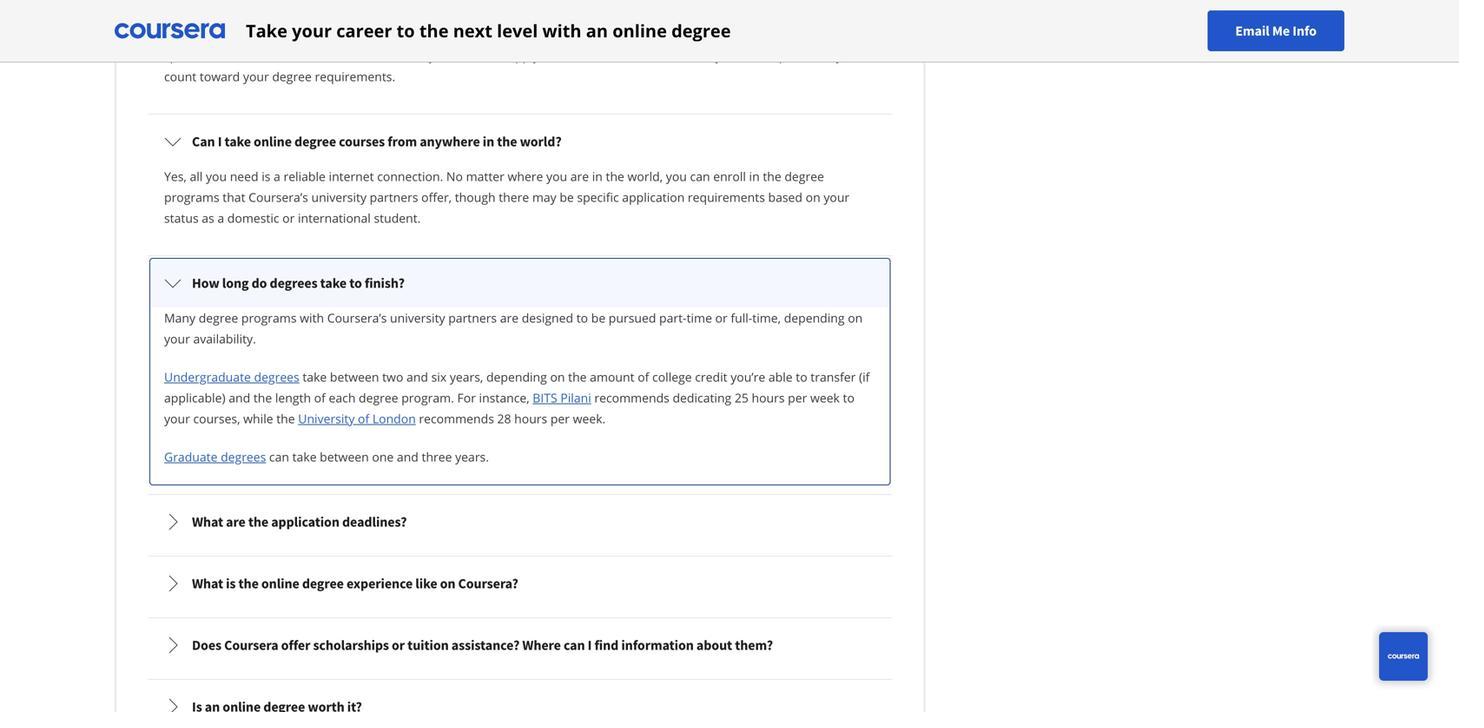 Task type: vqa. For each thing, say whether or not it's contained in the screenshot.
need
yes



Task type: describe. For each thing, give the bounding box(es) containing it.
1 vertical spatial a
[[218, 210, 224, 226]]

university of london recommends 28 hours per week.
[[298, 411, 606, 427]]

undergraduate degrees
[[164, 369, 300, 385]]

time,
[[753, 310, 781, 326]]

your up "certificates"
[[292, 19, 332, 43]]

may inside "you can also build credit toward an online degree program by first enrolling in university pre-approved courses, specializations, and certificates on coursera. if you decide to apply and are admitted, the courses you've completed may count toward your degree requirements."
[[818, 47, 843, 64]]

application inside "dropdown button"
[[271, 514, 340, 531]]

your inside many degree programs with coursera's university partners are designed to be pursued part-time or full-time, depending on your availability.
[[164, 331, 190, 347]]

1 horizontal spatial with
[[543, 19, 582, 43]]

undergraduate
[[164, 369, 251, 385]]

week
[[811, 390, 840, 406]]

(if
[[859, 369, 870, 385]]

can i take online degree courses from anywhere in the world? button
[[150, 117, 890, 166]]

to inside dropdown button
[[349, 275, 362, 292]]

degree inside dropdown button
[[302, 575, 344, 593]]

0 vertical spatial of
[[638, 369, 649, 385]]

depending inside many degree programs with coursera's university partners are designed to be pursued part-time or full-time, depending on your availability.
[[784, 310, 845, 326]]

does
[[192, 637, 222, 654]]

designed
[[522, 310, 574, 326]]

what are the application deadlines? button
[[150, 498, 890, 547]]

find
[[595, 637, 619, 654]]

connection.
[[377, 168, 443, 185]]

requirements.
[[315, 68, 395, 85]]

courses, inside recommends dedicating 25 hours per week to your courses, while the
[[193, 411, 240, 427]]

university inside yes, all you need is a reliable internet connection. no matter where you are in the world, you can enroll in the degree programs that coursera's university partners offer, though there may be specific application requirements based on your status as a domestic or international student.
[[311, 189, 367, 205]]

partners inside yes, all you need is a reliable internet connection. no matter where you are in the world, you can enroll in the degree programs that coursera's university partners offer, though there may be specific application requirements based on your status as a domestic or international student.
[[370, 189, 418, 205]]

university of london link
[[298, 411, 416, 427]]

world?
[[520, 133, 562, 150]]

your inside "you can also build credit toward an online degree program by first enrolling in university pre-approved courses, specializations, and certificates on coursera. if you decide to apply and are admitted, the courses you've completed may count toward your degree requirements."
[[243, 68, 269, 85]]

credit inside "you can also build credit toward an online degree program by first enrolling in university pre-approved courses, specializations, and certificates on coursera. if you decide to apply and are admitted, the courses you've completed may count toward your degree requirements."
[[270, 27, 302, 43]]

offer
[[281, 637, 311, 654]]

in up specific
[[592, 168, 603, 185]]

years.
[[455, 449, 489, 465]]

pursued
[[609, 310, 656, 326]]

recommends dedicating 25 hours per week to your courses, while the
[[164, 390, 855, 427]]

what is the online degree experience like on coursera? button
[[150, 560, 890, 608]]

no
[[447, 168, 463, 185]]

partners inside many degree programs with coursera's university partners are designed to be pursued part-time or full-time, depending on your availability.
[[449, 310, 497, 326]]

hours inside recommends dedicating 25 hours per week to your courses, while the
[[752, 390, 785, 406]]

programs inside yes, all you need is a reliable internet connection. no matter where you are in the world, you can enroll in the degree programs that coursera's university partners offer, though there may be specific application requirements based on your status as a domestic or international student.
[[164, 189, 219, 205]]

per inside recommends dedicating 25 hours per week to your courses, while the
[[788, 390, 807, 406]]

coursera's inside yes, all you need is a reliable internet connection. no matter where you are in the world, you can enroll in the degree programs that coursera's university partners offer, though there may be specific application requirements based on your status as a domestic or international student.
[[249, 189, 308, 205]]

decide
[[453, 47, 491, 64]]

anywhere
[[420, 133, 480, 150]]

finish?
[[365, 275, 405, 292]]

or inside dropdown button
[[392, 637, 405, 654]]

six
[[432, 369, 447, 385]]

program
[[448, 27, 497, 43]]

while
[[243, 411, 273, 427]]

level
[[497, 19, 538, 43]]

completed
[[755, 47, 815, 64]]

about
[[697, 637, 733, 654]]

degree inside dropdown button
[[295, 133, 336, 150]]

1 horizontal spatial toward
[[306, 27, 346, 43]]

between inside take between two and six years, depending on the amount of college credit you're able to transfer (if applicable) and the length of each degree program. for instance,
[[330, 369, 379, 385]]

full-
[[731, 310, 753, 326]]

online inside "you can also build credit toward an online degree program by first enrolling in university pre-approved courses, specializations, and certificates on coursera. if you decide to apply and are admitted, the courses you've completed may count toward your degree requirements."
[[366, 27, 402, 43]]

take down university
[[292, 449, 317, 465]]

what for what are the application deadlines?
[[192, 514, 223, 531]]

availability.
[[193, 331, 256, 347]]

college
[[653, 369, 692, 385]]

you right where
[[547, 168, 567, 185]]

assistance?
[[452, 637, 520, 654]]

by
[[500, 27, 514, 43]]

london
[[373, 411, 416, 427]]

can i take online degree courses from anywhere in the world?
[[192, 133, 562, 150]]

coursera
[[224, 637, 279, 654]]

the up pilani
[[568, 369, 587, 385]]

coursera?
[[458, 575, 519, 593]]

specific
[[577, 189, 619, 205]]

on inside dropdown button
[[440, 575, 456, 593]]

email
[[1236, 22, 1270, 40]]

enrolling
[[542, 27, 592, 43]]

25
[[735, 390, 749, 406]]

international
[[298, 210, 371, 226]]

years,
[[450, 369, 483, 385]]

the inside "dropdown button"
[[248, 514, 269, 531]]

admitted,
[[589, 47, 644, 64]]

internet
[[329, 168, 374, 185]]

scholarships
[[313, 637, 389, 654]]

recommends inside recommends dedicating 25 hours per week to your courses, while the
[[595, 390, 670, 406]]

university inside many degree programs with coursera's university partners are designed to be pursued part-time or full-time, depending on your availability.
[[390, 310, 445, 326]]

count
[[164, 68, 197, 85]]

the inside recommends dedicating 25 hours per week to your courses, while the
[[276, 411, 295, 427]]

28
[[497, 411, 511, 427]]

degrees for graduate
[[221, 449, 266, 465]]

week.
[[573, 411, 606, 427]]

all
[[190, 168, 203, 185]]

can down while
[[269, 449, 289, 465]]

if
[[418, 47, 426, 64]]

also
[[212, 27, 235, 43]]

do
[[252, 275, 267, 292]]

2 vertical spatial of
[[358, 411, 369, 427]]

program.
[[402, 390, 454, 406]]

can inside dropdown button
[[564, 637, 585, 654]]

offer,
[[422, 189, 452, 205]]

them?
[[735, 637, 773, 654]]

though
[[455, 189, 496, 205]]

in inside dropdown button
[[483, 133, 494, 150]]

the up specific
[[606, 168, 625, 185]]

may inside yes, all you need is a reliable internet connection. no matter where you are in the world, you can enroll in the degree programs that coursera's university partners offer, though there may be specific application requirements based on your status as a domestic or international student.
[[532, 189, 557, 205]]

take
[[246, 19, 287, 43]]

your inside yes, all you need is a reliable internet connection. no matter where you are in the world, you can enroll in the degree programs that coursera's university partners offer, though there may be specific application requirements based on your status as a domestic or international student.
[[824, 189, 850, 205]]

are inside "dropdown button"
[[226, 514, 246, 531]]

take your career to the next level with an online degree
[[246, 19, 731, 43]]

apply
[[509, 47, 540, 64]]

graduate degrees link
[[164, 449, 266, 465]]

on inside yes, all you need is a reliable internet connection. no matter where you are in the world, you can enroll in the degree programs that coursera's university partners offer, though there may be specific application requirements based on your status as a domestic or international student.
[[806, 189, 821, 205]]

career
[[336, 19, 392, 43]]

1 horizontal spatial a
[[274, 168, 281, 185]]

you right all
[[206, 168, 227, 185]]

coursera's inside many degree programs with coursera's university partners are designed to be pursued part-time or full-time, depending on your availability.
[[327, 310, 387, 326]]

on inside take between two and six years, depending on the amount of college credit you're able to transfer (if applicable) and the length of each degree program. for instance,
[[550, 369, 565, 385]]

be inside many degree programs with coursera's university partners are designed to be pursued part-time or full-time, depending on your availability.
[[591, 310, 606, 326]]

and down the build
[[253, 47, 274, 64]]

you inside "you can also build credit toward an online degree program by first enrolling in university pre-approved courses, specializations, and certificates on coursera. if you decide to apply and are admitted, the courses you've completed may count toward your degree requirements."
[[429, 47, 450, 64]]

the inside dropdown button
[[497, 133, 517, 150]]

online inside dropdown button
[[254, 133, 292, 150]]

matter
[[466, 168, 505, 185]]

credit inside take between two and six years, depending on the amount of college credit you're able to transfer (if applicable) and the length of each degree program. for instance,
[[695, 369, 728, 385]]

you can also build credit toward an online degree program by first enrolling in university pre-approved courses, specializations, and certificates on coursera. if you decide to apply and are admitted, the courses you've completed may count toward your degree requirements.
[[164, 27, 843, 85]]

degree up you've
[[672, 19, 731, 43]]

tuition
[[408, 637, 449, 654]]

courses, inside "you can also build credit toward an online degree program by first enrolling in university pre-approved courses, specializations, and certificates on coursera. if you decide to apply and are admitted, the courses you've completed may count toward your degree requirements."
[[748, 27, 795, 43]]

time
[[687, 310, 712, 326]]

email me info
[[1236, 22, 1317, 40]]

like
[[416, 575, 437, 593]]

1 vertical spatial per
[[551, 411, 570, 427]]

status
[[164, 210, 199, 226]]

online inside dropdown button
[[261, 575, 300, 593]]

there
[[499, 189, 529, 205]]

how long do degrees take to finish?
[[192, 275, 405, 292]]

online up admitted,
[[613, 19, 667, 43]]



Task type: locate. For each thing, give the bounding box(es) containing it.
2 horizontal spatial of
[[638, 369, 649, 385]]

toward down specializations,
[[200, 68, 240, 85]]

are inside many degree programs with coursera's university partners are designed to be pursued part-time or full-time, depending on your availability.
[[500, 310, 519, 326]]

pre-
[[668, 27, 691, 43]]

and
[[253, 47, 274, 64], [543, 47, 564, 64], [407, 369, 428, 385], [229, 390, 250, 406], [397, 449, 419, 465]]

0 horizontal spatial an
[[349, 27, 363, 43]]

on inside "you can also build credit toward an online degree program by first enrolling in university pre-approved courses, specializations, and certificates on coursera. if you decide to apply and are admitted, the courses you've completed may count toward your degree requirements."
[[342, 47, 357, 64]]

build
[[238, 27, 267, 43]]

of up university
[[314, 390, 326, 406]]

0 horizontal spatial per
[[551, 411, 570, 427]]

degree inside many degree programs with coursera's university partners are designed to be pursued part-time or full-time, depending on your availability.
[[199, 310, 238, 326]]

certificates
[[278, 47, 339, 64]]

your
[[292, 19, 332, 43], [243, 68, 269, 85], [824, 189, 850, 205], [164, 331, 190, 347], [164, 411, 190, 427]]

or left the tuition
[[392, 637, 405, 654]]

credit
[[270, 27, 302, 43], [695, 369, 728, 385]]

1 horizontal spatial programs
[[241, 310, 297, 326]]

transfer
[[811, 369, 856, 385]]

0 horizontal spatial a
[[218, 210, 224, 226]]

with right first
[[543, 19, 582, 43]]

coursera image
[[115, 17, 225, 45]]

coursera.
[[360, 47, 415, 64]]

1 vertical spatial or
[[716, 310, 728, 326]]

1 horizontal spatial an
[[586, 19, 608, 43]]

0 vertical spatial degrees
[[270, 275, 318, 292]]

or
[[283, 210, 295, 226], [716, 310, 728, 326], [392, 637, 405, 654]]

0 horizontal spatial courses,
[[193, 411, 240, 427]]

1 horizontal spatial partners
[[449, 310, 497, 326]]

1 vertical spatial depending
[[487, 369, 547, 385]]

and left six
[[407, 369, 428, 385]]

what is the online degree experience like on coursera?
[[192, 575, 519, 593]]

a
[[274, 168, 281, 185], [218, 210, 224, 226]]

toward up "certificates"
[[306, 27, 346, 43]]

me
[[1273, 22, 1290, 40]]

applicable)
[[164, 390, 226, 406]]

hours
[[752, 390, 785, 406], [515, 411, 548, 427]]

yes, all you need is a reliable internet connection. no matter where you are in the world, you can enroll in the degree programs that coursera's university partners offer, though there may be specific application requirements based on your status as a domestic or international student.
[[164, 168, 850, 226]]

0 vertical spatial or
[[283, 210, 295, 226]]

are up specific
[[571, 168, 589, 185]]

2 vertical spatial university
[[390, 310, 445, 326]]

university down "finish?"
[[390, 310, 445, 326]]

0 horizontal spatial toward
[[200, 68, 240, 85]]

on right based
[[806, 189, 821, 205]]

1 vertical spatial university
[[311, 189, 367, 205]]

take inside can i take online degree courses from anywhere in the world? dropdown button
[[225, 133, 251, 150]]

university up admitted,
[[609, 27, 664, 43]]

as
[[202, 210, 214, 226]]

1 vertical spatial i
[[588, 637, 592, 654]]

what up does
[[192, 575, 223, 593]]

online up coursera.
[[366, 27, 402, 43]]

the up coursera
[[239, 575, 259, 593]]

based
[[769, 189, 803, 205]]

on inside many degree programs with coursera's university partners are designed to be pursued part-time or full-time, depending on your availability.
[[848, 310, 863, 326]]

degrees up length
[[254, 369, 300, 385]]

1 vertical spatial partners
[[449, 310, 497, 326]]

can
[[189, 27, 209, 43], [690, 168, 710, 185], [269, 449, 289, 465], [564, 637, 585, 654]]

on up (if
[[848, 310, 863, 326]]

take inside how long do degrees take to finish? dropdown button
[[320, 275, 347, 292]]

three
[[422, 449, 452, 465]]

length
[[275, 390, 311, 406]]

an up admitted,
[[586, 19, 608, 43]]

recommends down for
[[419, 411, 494, 427]]

can up specializations,
[[189, 27, 209, 43]]

1 vertical spatial of
[[314, 390, 326, 406]]

1 horizontal spatial courses
[[669, 47, 713, 64]]

in up admitted,
[[595, 27, 606, 43]]

1 vertical spatial courses
[[339, 133, 385, 150]]

1 vertical spatial coursera's
[[327, 310, 387, 326]]

the inside dropdown button
[[239, 575, 259, 593]]

can inside yes, all you need is a reliable internet connection. no matter where you are in the world, you can enroll in the degree programs that coursera's university partners offer, though there may be specific application requirements based on your status as a domestic or international student.
[[690, 168, 710, 185]]

1 horizontal spatial may
[[818, 47, 843, 64]]

your right based
[[824, 189, 850, 205]]

courses up internet
[[339, 133, 385, 150]]

between
[[330, 369, 379, 385], [320, 449, 369, 465]]

2 horizontal spatial or
[[716, 310, 728, 326]]

1 horizontal spatial per
[[788, 390, 807, 406]]

to inside "you can also build credit toward an online degree program by first enrolling in university pre-approved courses, specializations, and certificates on coursera. if you decide to apply and are admitted, the courses you've completed may count toward your degree requirements."
[[494, 47, 505, 64]]

is up coursera
[[226, 575, 236, 593]]

application inside yes, all you need is a reliable internet connection. no matter where you are in the world, you can enroll in the degree programs that coursera's university partners offer, though there may be specific application requirements based on your status as a domestic or international student.
[[622, 189, 685, 205]]

of left "college"
[[638, 369, 649, 385]]

take between two and six years, depending on the amount of college credit you're able to transfer (if applicable) and the length of each degree program. for instance,
[[164, 369, 870, 406]]

for
[[457, 390, 476, 406]]

the up based
[[763, 168, 782, 185]]

degrees for undergraduate
[[254, 369, 300, 385]]

0 vertical spatial university
[[609, 27, 664, 43]]

0 vertical spatial depending
[[784, 310, 845, 326]]

0 vertical spatial courses
[[669, 47, 713, 64]]

specializations,
[[164, 47, 250, 64]]

between up each
[[330, 369, 379, 385]]

1 vertical spatial courses,
[[193, 411, 240, 427]]

to right week
[[843, 390, 855, 406]]

take left "finish?"
[[320, 275, 347, 292]]

depending
[[784, 310, 845, 326], [487, 369, 547, 385]]

info
[[1293, 22, 1317, 40]]

1 horizontal spatial of
[[358, 411, 369, 427]]

university inside "you can also build credit toward an online degree program by first enrolling in university pre-approved courses, specializations, and certificates on coursera. if you decide to apply and are admitted, the courses you've completed may count toward your degree requirements."
[[609, 27, 664, 43]]

a right the as
[[218, 210, 224, 226]]

programs down all
[[164, 189, 219, 205]]

where
[[523, 637, 561, 654]]

how long do degrees take to finish? button
[[150, 259, 890, 308]]

and down undergraduate degrees
[[229, 390, 250, 406]]

an
[[586, 19, 608, 43], [349, 27, 363, 43]]

i left the find
[[588, 637, 592, 654]]

1 what from the top
[[192, 514, 223, 531]]

courses, up completed
[[748, 27, 795, 43]]

each
[[329, 390, 356, 406]]

depending right time,
[[784, 310, 845, 326]]

or inside yes, all you need is a reliable internet connection. no matter where you are in the world, you can enroll in the degree programs that coursera's university partners offer, though there may be specific application requirements based on your status as a domestic or international student.
[[283, 210, 295, 226]]

a left reliable
[[274, 168, 281, 185]]

to inside many degree programs with coursera's university partners are designed to be pursued part-time or full-time, depending on your availability.
[[577, 310, 588, 326]]

0 vertical spatial credit
[[270, 27, 302, 43]]

degree inside yes, all you need is a reliable internet connection. no matter where you are in the world, you can enroll in the degree programs that coursera's university partners offer, though there may be specific application requirements based on your status as a domestic or international student.
[[785, 168, 824, 185]]

1 horizontal spatial i
[[588, 637, 592, 654]]

courses inside "you can also build credit toward an online degree program by first enrolling in university pre-approved courses, specializations, and certificates on coursera. if you decide to apply and are admitted, the courses you've completed may count toward your degree requirements."
[[669, 47, 713, 64]]

information
[[622, 637, 694, 654]]

0 vertical spatial application
[[622, 189, 685, 205]]

per down able
[[788, 390, 807, 406]]

what inside "dropdown button"
[[192, 514, 223, 531]]

0 horizontal spatial of
[[314, 390, 326, 406]]

of
[[638, 369, 649, 385], [314, 390, 326, 406], [358, 411, 369, 427]]

0 vertical spatial may
[[818, 47, 843, 64]]

the
[[420, 19, 449, 43], [647, 47, 665, 64], [497, 133, 517, 150], [606, 168, 625, 185], [763, 168, 782, 185], [568, 369, 587, 385], [254, 390, 272, 406], [276, 411, 295, 427], [248, 514, 269, 531], [239, 575, 259, 593]]

the down length
[[276, 411, 295, 427]]

1 vertical spatial degrees
[[254, 369, 300, 385]]

deadlines?
[[342, 514, 407, 531]]

courses down "pre-"
[[669, 47, 713, 64]]

the up while
[[254, 390, 272, 406]]

1 vertical spatial recommends
[[419, 411, 494, 427]]

hours down able
[[752, 390, 785, 406]]

what inside dropdown button
[[192, 575, 223, 593]]

1 vertical spatial be
[[591, 310, 606, 326]]

the down graduate degrees link
[[248, 514, 269, 531]]

or left full-
[[716, 310, 728, 326]]

1 vertical spatial is
[[226, 575, 236, 593]]

to up coursera.
[[397, 19, 415, 43]]

degree up based
[[785, 168, 824, 185]]

you right world,
[[666, 168, 687, 185]]

able
[[769, 369, 793, 385]]

1 vertical spatial hours
[[515, 411, 548, 427]]

0 horizontal spatial or
[[283, 210, 295, 226]]

where
[[508, 168, 543, 185]]

1 horizontal spatial application
[[622, 189, 685, 205]]

0 vertical spatial is
[[262, 168, 271, 185]]

may
[[818, 47, 843, 64], [532, 189, 557, 205]]

0 vertical spatial i
[[218, 133, 222, 150]]

0 horizontal spatial credit
[[270, 27, 302, 43]]

on right like
[[440, 575, 456, 593]]

1 horizontal spatial is
[[262, 168, 271, 185]]

degrees down while
[[221, 449, 266, 465]]

next
[[453, 19, 493, 43]]

email me info button
[[1208, 10, 1345, 51]]

online up need
[[254, 133, 292, 150]]

student.
[[374, 210, 421, 226]]

in
[[595, 27, 606, 43], [483, 133, 494, 150], [592, 168, 603, 185], [749, 168, 760, 185]]

be left specific
[[560, 189, 574, 205]]

1 vertical spatial programs
[[241, 310, 297, 326]]

in inside "you can also build credit toward an online degree program by first enrolling in university pre-approved courses, specializations, and certificates on coursera. if you decide to apply and are admitted, the courses you've completed may count toward your degree requirements."
[[595, 27, 606, 43]]

to
[[397, 19, 415, 43], [494, 47, 505, 64], [349, 275, 362, 292], [577, 310, 588, 326], [796, 369, 808, 385], [843, 390, 855, 406]]

many
[[164, 310, 196, 326]]

1 horizontal spatial credit
[[695, 369, 728, 385]]

degrees inside how long do degrees take to finish? dropdown button
[[270, 275, 318, 292]]

1 horizontal spatial university
[[390, 310, 445, 326]]

is right need
[[262, 168, 271, 185]]

your down applicable)
[[164, 411, 190, 427]]

1 horizontal spatial hours
[[752, 390, 785, 406]]

bits pilani
[[533, 390, 591, 406]]

what down graduate degrees link
[[192, 514, 223, 531]]

0 vertical spatial hours
[[752, 390, 785, 406]]

may right completed
[[818, 47, 843, 64]]

to down by at the top
[[494, 47, 505, 64]]

undergraduate degrees link
[[164, 369, 300, 385]]

credit up dedicating
[[695, 369, 728, 385]]

0 horizontal spatial depending
[[487, 369, 547, 385]]

0 vertical spatial be
[[560, 189, 574, 205]]

can inside "you can also build credit toward an online degree program by first enrolling in university pre-approved courses, specializations, and certificates on coursera. if you decide to apply and are admitted, the courses you've completed may count toward your degree requirements."
[[189, 27, 209, 43]]

what are the application deadlines?
[[192, 514, 407, 531]]

are down graduate degrees link
[[226, 514, 246, 531]]

what for what is the online degree experience like on coursera?
[[192, 575, 223, 593]]

bits pilani link
[[533, 390, 591, 406]]

1 horizontal spatial or
[[392, 637, 405, 654]]

1 horizontal spatial depending
[[784, 310, 845, 326]]

can left the find
[[564, 637, 585, 654]]

1 vertical spatial between
[[320, 449, 369, 465]]

many degree programs with coursera's university partners are designed to be pursued part-time or full-time, depending on your availability.
[[164, 310, 863, 347]]

partners
[[370, 189, 418, 205], [449, 310, 497, 326]]

does coursera offer scholarships or tuition assistance? where can i find information about them?
[[192, 637, 773, 654]]

0 vertical spatial toward
[[306, 27, 346, 43]]

yes,
[[164, 168, 187, 185]]

approved
[[691, 27, 745, 43]]

0 vertical spatial partners
[[370, 189, 418, 205]]

in right enroll
[[749, 168, 760, 185]]

0 horizontal spatial is
[[226, 575, 236, 593]]

courses, down applicable)
[[193, 411, 240, 427]]

your inside recommends dedicating 25 hours per week to your courses, while the
[[164, 411, 190, 427]]

requirements
[[688, 189, 765, 205]]

degrees
[[270, 275, 318, 292], [254, 369, 300, 385], [221, 449, 266, 465]]

programs
[[164, 189, 219, 205], [241, 310, 297, 326]]

0 horizontal spatial courses
[[339, 133, 385, 150]]

you
[[429, 47, 450, 64], [206, 168, 227, 185], [547, 168, 567, 185], [666, 168, 687, 185]]

or inside many degree programs with coursera's university partners are designed to be pursued part-time or full-time, depending on your availability.
[[716, 310, 728, 326]]

what
[[192, 514, 223, 531], [192, 575, 223, 593]]

university
[[609, 27, 664, 43], [311, 189, 367, 205], [390, 310, 445, 326]]

0 vertical spatial between
[[330, 369, 379, 385]]

1 horizontal spatial courses,
[[748, 27, 795, 43]]

1 vertical spatial credit
[[695, 369, 728, 385]]

degree up if
[[405, 27, 444, 43]]

take inside take between two and six years, depending on the amount of college credit you're able to transfer (if applicable) and the length of each degree program. for instance,
[[303, 369, 327, 385]]

university up international
[[311, 189, 367, 205]]

programs inside many degree programs with coursera's university partners are designed to be pursued part-time or full-time, depending on your availability.
[[241, 310, 297, 326]]

0 horizontal spatial may
[[532, 189, 557, 205]]

may down where
[[532, 189, 557, 205]]

1 horizontal spatial recommends
[[595, 390, 670, 406]]

take right can
[[225, 133, 251, 150]]

part-
[[660, 310, 687, 326]]

2 vertical spatial or
[[392, 637, 405, 654]]

depending up instance,
[[487, 369, 547, 385]]

the left world?
[[497, 133, 517, 150]]

with inside many degree programs with coursera's university partners are designed to be pursued part-time or full-time, depending on your availability.
[[300, 310, 324, 326]]

0 vertical spatial a
[[274, 168, 281, 185]]

1 vertical spatial application
[[271, 514, 340, 531]]

to inside recommends dedicating 25 hours per week to your courses, while the
[[843, 390, 855, 406]]

to right designed
[[577, 310, 588, 326]]

0 horizontal spatial hours
[[515, 411, 548, 427]]

reliable
[[284, 168, 326, 185]]

0 vertical spatial per
[[788, 390, 807, 406]]

how
[[192, 275, 220, 292]]

and down the enrolling
[[543, 47, 564, 64]]

online up offer
[[261, 575, 300, 593]]

the right admitted,
[[647, 47, 665, 64]]

degree up availability. at the top left
[[199, 310, 238, 326]]

0 horizontal spatial application
[[271, 514, 340, 531]]

application
[[622, 189, 685, 205], [271, 514, 340, 531]]

degree down "certificates"
[[272, 68, 312, 85]]

can left enroll
[[690, 168, 710, 185]]

amount
[[590, 369, 635, 385]]

degree
[[672, 19, 731, 43], [405, 27, 444, 43], [272, 68, 312, 85], [295, 133, 336, 150], [785, 168, 824, 185], [199, 310, 238, 326], [359, 390, 398, 406], [302, 575, 344, 593]]

0 horizontal spatial with
[[300, 310, 324, 326]]

0 horizontal spatial programs
[[164, 189, 219, 205]]

be inside yes, all you need is a reliable internet connection. no matter where you are in the world, you can enroll in the degree programs that coursera's university partners offer, though there may be specific application requirements based on your status as a domestic or international student.
[[560, 189, 574, 205]]

0 vertical spatial what
[[192, 514, 223, 531]]

an inside "you can also build credit toward an online degree program by first enrolling in university pre-approved courses, specializations, and certificates on coursera. if you decide to apply and are admitted, the courses you've completed may count toward your degree requirements."
[[349, 27, 363, 43]]

on up requirements.
[[342, 47, 357, 64]]

0 vertical spatial recommends
[[595, 390, 670, 406]]

0 vertical spatial with
[[543, 19, 582, 43]]

courses inside dropdown button
[[339, 133, 385, 150]]

0 vertical spatial courses,
[[748, 27, 795, 43]]

1 vertical spatial what
[[192, 575, 223, 593]]

depending inside take between two and six years, depending on the amount of college credit you're able to transfer (if applicable) and the length of each degree program. for instance,
[[487, 369, 547, 385]]

0 horizontal spatial university
[[311, 189, 367, 205]]

programs down the do
[[241, 310, 297, 326]]

2 horizontal spatial university
[[609, 27, 664, 43]]

you're
[[731, 369, 766, 385]]

hours down bits on the left of the page
[[515, 411, 548, 427]]

first
[[517, 27, 539, 43]]

of left london
[[358, 411, 369, 427]]

is inside dropdown button
[[226, 575, 236, 593]]

take up length
[[303, 369, 327, 385]]

you right if
[[429, 47, 450, 64]]

1 horizontal spatial be
[[591, 310, 606, 326]]

0 horizontal spatial recommends
[[419, 411, 494, 427]]

the up if
[[420, 19, 449, 43]]

1 horizontal spatial coursera's
[[327, 310, 387, 326]]

are inside "you can also build credit toward an online degree program by first enrolling in university pre-approved courses, specializations, and certificates on coursera. if you decide to apply and are admitted, the courses you've completed may count toward your degree requirements."
[[568, 47, 586, 64]]

per
[[788, 390, 807, 406], [551, 411, 570, 427]]

is inside yes, all you need is a reliable internet connection. no matter where you are in the world, you can enroll in the degree programs that coursera's university partners offer, though there may be specific application requirements based on your status as a domestic or international student.
[[262, 168, 271, 185]]

0 vertical spatial coursera's
[[249, 189, 308, 205]]

and right one
[[397, 449, 419, 465]]

coursera's up domestic
[[249, 189, 308, 205]]

in up "matter"
[[483, 133, 494, 150]]

one
[[372, 449, 394, 465]]

i
[[218, 133, 222, 150], [588, 637, 592, 654]]

0 vertical spatial programs
[[164, 189, 219, 205]]

partners down how long do degrees take to finish? dropdown button
[[449, 310, 497, 326]]

application down world,
[[622, 189, 685, 205]]

0 horizontal spatial partners
[[370, 189, 418, 205]]

between left one
[[320, 449, 369, 465]]

1 vertical spatial may
[[532, 189, 557, 205]]

2 vertical spatial degrees
[[221, 449, 266, 465]]

are down how long do degrees take to finish? dropdown button
[[500, 310, 519, 326]]

2 what from the top
[[192, 575, 223, 593]]

i right can
[[218, 133, 222, 150]]

on
[[342, 47, 357, 64], [806, 189, 821, 205], [848, 310, 863, 326], [550, 369, 565, 385], [440, 575, 456, 593]]

can
[[192, 133, 215, 150]]

1 vertical spatial toward
[[200, 68, 240, 85]]

the inside "you can also build credit toward an online degree program by first enrolling in university pre-approved courses, specializations, and certificates on coursera. if you decide to apply and are admitted, the courses you've completed may count toward your degree requirements."
[[647, 47, 665, 64]]

0 horizontal spatial coursera's
[[249, 189, 308, 205]]

from
[[388, 133, 417, 150]]

to left "finish?"
[[349, 275, 362, 292]]

are inside yes, all you need is a reliable internet connection. no matter where you are in the world, you can enroll in the degree programs that coursera's university partners offer, though there may be specific application requirements based on your status as a domestic or international student.
[[571, 168, 589, 185]]

0 horizontal spatial be
[[560, 189, 574, 205]]

graduate
[[164, 449, 218, 465]]

does coursera offer scholarships or tuition assistance? where can i find information about them? button
[[150, 621, 890, 670]]

degree down "two"
[[359, 390, 398, 406]]

degree inside take between two and six years, depending on the amount of college credit you're able to transfer (if applicable) and the length of each degree program. for instance,
[[359, 390, 398, 406]]

to inside take between two and six years, depending on the amount of college credit you're able to transfer (if applicable) and the length of each degree program. for instance,
[[796, 369, 808, 385]]

to right able
[[796, 369, 808, 385]]

1 vertical spatial with
[[300, 310, 324, 326]]

0 horizontal spatial i
[[218, 133, 222, 150]]

are down the enrolling
[[568, 47, 586, 64]]

application down graduate degrees can take between one and three years.
[[271, 514, 340, 531]]

recommends down amount
[[595, 390, 670, 406]]

domestic
[[227, 210, 279, 226]]



